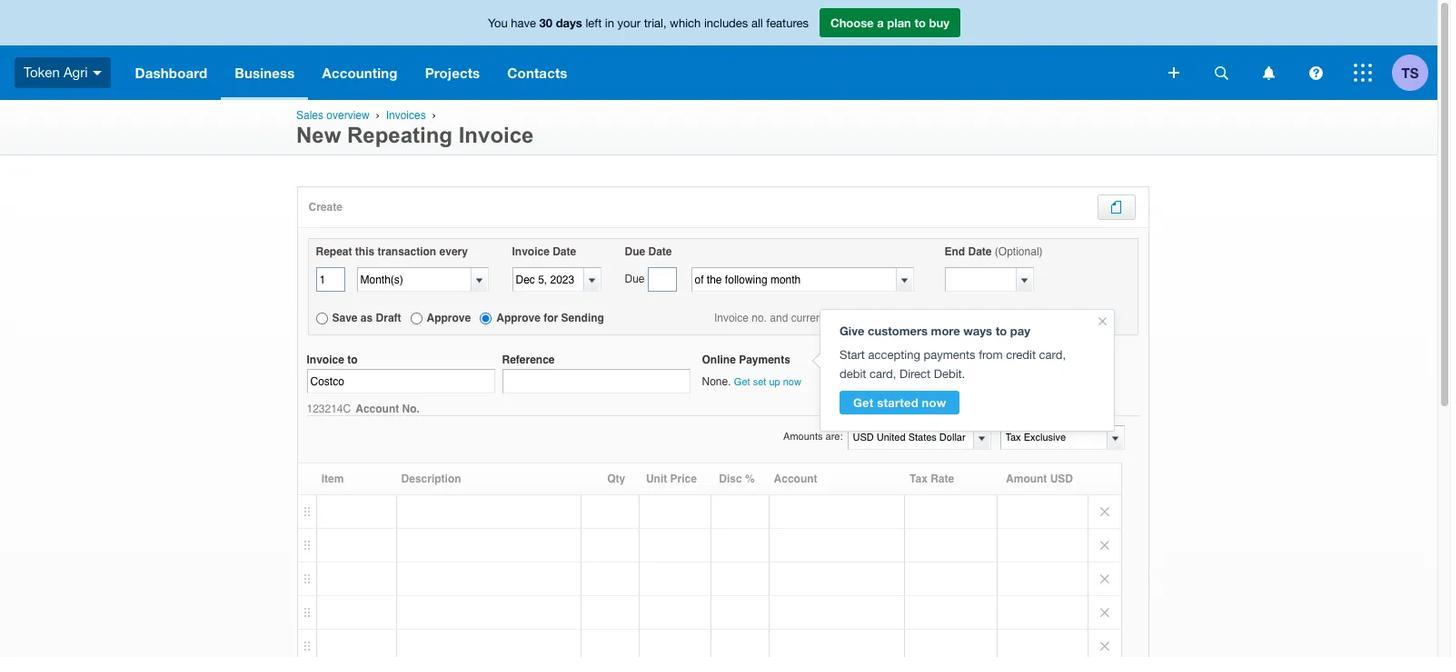Task type: vqa. For each thing, say whether or not it's contained in the screenshot.
creation
yes



Task type: describe. For each thing, give the bounding box(es) containing it.
in
[[605, 16, 615, 30]]

left
[[586, 16, 602, 30]]

debit
[[840, 367, 867, 381]]

projects
[[425, 65, 480, 81]]

1 horizontal spatial svg image
[[1215, 66, 1229, 80]]

invoices
[[386, 109, 426, 122]]

have
[[511, 16, 536, 30]]

includes
[[705, 16, 749, 30]]

0 horizontal spatial svg image
[[1169, 67, 1180, 78]]

Invoice                                                                Date text field
[[513, 268, 584, 291]]

started
[[878, 396, 919, 410]]

1 vertical spatial card,
[[870, 367, 897, 381]]

repeat this transaction every
[[316, 245, 468, 258]]

banner containing ts
[[0, 0, 1438, 100]]

payments
[[924, 348, 976, 362]]

Approve radio
[[411, 313, 422, 325]]

end date (optional)
[[945, 245, 1043, 258]]

save
[[332, 312, 358, 325]]

applicable)
[[891, 312, 944, 325]]

on
[[998, 312, 1010, 325]]

for
[[544, 312, 558, 325]]

svg image inside token agri popup button
[[92, 71, 101, 75]]

repeat
[[316, 245, 352, 258]]

1 delete line item image from the top
[[1089, 496, 1122, 529]]

get inside none. get set up now
[[735, 377, 751, 388]]

ways
[[964, 324, 993, 338]]

you have 30 days left in your trial, which includes all features
[[488, 15, 809, 30]]

reference
[[502, 354, 555, 366]]

be
[[965, 312, 977, 325]]

get started now
[[854, 396, 947, 410]]

every
[[440, 245, 468, 258]]

account for account
[[774, 473, 818, 486]]

invoice                                                                date
[[512, 245, 577, 258]]

choose
[[831, 15, 874, 30]]

invoice inside the sales overview › invoices › new repeating invoice
[[459, 123, 534, 147]]

token
[[24, 64, 60, 80]]

draft
[[376, 312, 401, 325]]

sending
[[561, 312, 605, 325]]

none.
[[702, 376, 731, 388]]

account no.
[[356, 403, 423, 416]]

approve for approve for sending
[[497, 312, 541, 325]]

0 vertical spatial to
[[915, 15, 926, 30]]

up
[[770, 377, 781, 388]]

and
[[770, 312, 789, 325]]

date.
[[1092, 312, 1116, 325]]

end
[[945, 245, 966, 258]]

features
[[767, 16, 809, 30]]

accounting button
[[309, 45, 412, 100]]

2 delete line item image from the top
[[1089, 597, 1122, 630]]

amounts
[[784, 431, 823, 443]]

you
[[488, 16, 508, 30]]

ts button
[[1393, 45, 1438, 100]]

Reference text field
[[502, 369, 691, 394]]

123214c
[[307, 403, 351, 416]]

2 horizontal spatial svg image
[[1263, 66, 1275, 80]]

item
[[322, 473, 344, 486]]

unit price
[[646, 473, 697, 486]]

invoice to
[[307, 354, 358, 366]]

invoices link
[[386, 109, 426, 122]]

date for due
[[649, 245, 672, 258]]

currency
[[792, 312, 833, 325]]

disc
[[719, 473, 742, 486]]

1 › from the left
[[376, 109, 380, 121]]

date for end
[[969, 245, 992, 258]]

due for due date
[[625, 245, 646, 258]]

approve for approve
[[427, 312, 471, 325]]

will
[[947, 312, 962, 325]]

(when
[[858, 312, 888, 325]]

sales overview › invoices › new repeating invoice
[[296, 109, 534, 147]]

invoice for invoice no.                                                            and currency rate (when applicable)                                                          will be set on invoice creation date.
[[715, 312, 749, 325]]

business
[[235, 65, 295, 81]]

disc %
[[719, 473, 755, 486]]

rate
[[836, 312, 855, 325]]

trial,
[[644, 16, 667, 30]]

30
[[540, 15, 553, 30]]

1 delete line item image from the top
[[1089, 529, 1122, 562]]

description
[[401, 473, 461, 486]]

customers
[[868, 324, 928, 338]]

create
[[309, 201, 343, 214]]

tax rate
[[910, 473, 955, 486]]

online payments
[[702, 354, 791, 366]]

get set up now link
[[735, 377, 802, 388]]

are:
[[826, 431, 843, 443]]

ts
[[1402, 64, 1420, 80]]

days
[[556, 15, 583, 30]]

direct
[[900, 367, 931, 381]]

contacts button
[[494, 45, 581, 100]]

transaction
[[378, 245, 437, 258]]



Task type: locate. For each thing, give the bounding box(es) containing it.
1 horizontal spatial card,
[[1040, 348, 1067, 362]]

projects button
[[412, 45, 494, 100]]

account down the amounts
[[774, 473, 818, 486]]

now inside none. get set up now
[[783, 377, 802, 388]]

give
[[840, 324, 865, 338]]

to down save
[[347, 354, 358, 366]]

0 horizontal spatial approve
[[427, 312, 471, 325]]

delete line item image
[[1089, 496, 1122, 529], [1089, 563, 1122, 596]]

card, right credit
[[1040, 348, 1067, 362]]

debit.
[[934, 367, 966, 381]]

contacts
[[508, 65, 568, 81]]

1 vertical spatial set
[[753, 377, 767, 388]]

to left the buy
[[915, 15, 926, 30]]

invoice no.                                                            and currency rate (when applicable)                                                          will be set on invoice creation date.
[[715, 312, 1116, 325]]

1 horizontal spatial svg image
[[1310, 66, 1323, 80]]

%
[[745, 473, 755, 486]]

amounts are:
[[784, 431, 843, 443]]

0 vertical spatial account
[[356, 403, 399, 416]]

new
[[296, 123, 341, 147]]

0 vertical spatial get
[[735, 377, 751, 388]]

2 horizontal spatial svg image
[[1355, 64, 1373, 82]]

dashboard
[[135, 65, 208, 81]]

tax
[[910, 473, 928, 486]]

now right the up
[[783, 377, 802, 388]]

Approve for Sending radio
[[480, 313, 492, 325]]

1 due from the top
[[625, 245, 646, 258]]

no.
[[402, 403, 420, 416]]

amount usd
[[1007, 473, 1074, 486]]

› right invoices
[[432, 109, 436, 121]]

3 date from the left
[[969, 245, 992, 258]]

plan
[[888, 15, 912, 30]]

0 vertical spatial delete line item image
[[1089, 496, 1122, 529]]

pay
[[1011, 324, 1031, 338]]

accounting
[[322, 65, 398, 81]]

None text field
[[358, 268, 471, 291], [692, 268, 897, 291], [946, 268, 1017, 291], [849, 427, 971, 449], [1001, 427, 1123, 449], [358, 268, 471, 291], [692, 268, 897, 291], [946, 268, 1017, 291], [849, 427, 971, 449], [1001, 427, 1123, 449]]

0 horizontal spatial get
[[735, 377, 751, 388]]

start
[[840, 348, 866, 362]]

invoice up "invoice                                                                date" 'text box'
[[512, 245, 550, 258]]

token agri button
[[0, 45, 121, 100]]

2 › from the left
[[432, 109, 436, 121]]

date up "invoice                                                                date" 'text box'
[[553, 245, 577, 258]]

2 vertical spatial delete line item image
[[1089, 630, 1122, 657]]

date
[[553, 245, 577, 258], [649, 245, 672, 258], [969, 245, 992, 258]]

set left the up
[[753, 377, 767, 388]]

1 vertical spatial account
[[774, 473, 818, 486]]

sales
[[296, 109, 324, 122]]

dashboard link
[[121, 45, 221, 100]]

1 vertical spatial to
[[996, 324, 1008, 338]]

1 vertical spatial now
[[922, 396, 947, 410]]

account left no.
[[356, 403, 399, 416]]

unit
[[646, 473, 668, 486]]

2 vertical spatial to
[[347, 354, 358, 366]]

invoice
[[459, 123, 534, 147], [512, 245, 550, 258], [715, 312, 749, 325], [307, 354, 344, 366]]

get
[[735, 377, 751, 388], [854, 396, 874, 410]]

0 horizontal spatial svg image
[[92, 71, 101, 75]]

overview
[[327, 109, 370, 122]]

1 horizontal spatial to
[[915, 15, 926, 30]]

date right end
[[969, 245, 992, 258]]

qty
[[608, 473, 626, 486]]

card, down accepting
[[870, 367, 897, 381]]

invoice for invoice to
[[307, 354, 344, 366]]

3 delete line item image from the top
[[1089, 630, 1122, 657]]

set right be on the top
[[980, 312, 995, 325]]

price
[[671, 473, 697, 486]]

no.
[[752, 312, 767, 325]]

a
[[878, 15, 884, 30]]

this
[[355, 245, 375, 258]]

invoice left no.
[[715, 312, 749, 325]]

save as draft
[[332, 312, 401, 325]]

invoice for invoice                                                                date
[[512, 245, 550, 258]]

payments
[[739, 354, 791, 366]]

get down the online payments
[[735, 377, 751, 388]]

1 vertical spatial delete line item image
[[1089, 597, 1122, 630]]

credit
[[1007, 348, 1037, 362]]

0 vertical spatial now
[[783, 377, 802, 388]]

›
[[376, 109, 380, 121], [432, 109, 436, 121]]

due
[[625, 245, 646, 258], [625, 273, 645, 285]]

now down debit.
[[922, 396, 947, 410]]

accepting
[[869, 348, 921, 362]]

Save as Draft radio
[[316, 313, 328, 325]]

1 horizontal spatial date
[[649, 245, 672, 258]]

more
[[932, 324, 961, 338]]

1 horizontal spatial ›
[[432, 109, 436, 121]]

0 vertical spatial delete line item image
[[1089, 529, 1122, 562]]

None text field
[[316, 267, 345, 292], [307, 369, 495, 394], [316, 267, 345, 292], [307, 369, 495, 394]]

2 delete line item image from the top
[[1089, 563, 1122, 596]]

get down debit
[[854, 396, 874, 410]]

account
[[356, 403, 399, 416], [774, 473, 818, 486]]

0 vertical spatial set
[[980, 312, 995, 325]]

› left invoices link
[[376, 109, 380, 121]]

date up due date text box
[[649, 245, 672, 258]]

invoice down save as draft radio
[[307, 354, 344, 366]]

due right invoice                                                                date
[[625, 245, 646, 258]]

Due Date text field
[[648, 267, 677, 292]]

0 horizontal spatial card,
[[870, 367, 897, 381]]

due for due
[[625, 273, 645, 285]]

2 due from the top
[[625, 273, 645, 285]]

1 horizontal spatial now
[[922, 396, 947, 410]]

online
[[702, 354, 736, 366]]

rate
[[931, 473, 955, 486]]

0 horizontal spatial date
[[553, 245, 577, 258]]

date for invoice
[[553, 245, 577, 258]]

0 vertical spatial due
[[625, 245, 646, 258]]

1 vertical spatial get
[[854, 396, 874, 410]]

approve for sending
[[497, 312, 605, 325]]

1 vertical spatial delete line item image
[[1089, 563, 1122, 596]]

0 horizontal spatial set
[[753, 377, 767, 388]]

give customers more ways to pay
[[840, 324, 1031, 338]]

which
[[670, 16, 701, 30]]

2 horizontal spatial to
[[996, 324, 1008, 338]]

invoice down contacts popup button
[[459, 123, 534, 147]]

approve left 'for'
[[497, 312, 541, 325]]

token agri
[[24, 64, 88, 80]]

svg image
[[1215, 66, 1229, 80], [1263, 66, 1275, 80], [1169, 67, 1180, 78]]

from
[[979, 348, 1003, 362]]

card,
[[1040, 348, 1067, 362], [870, 367, 897, 381]]

your
[[618, 16, 641, 30]]

2 approve from the left
[[497, 312, 541, 325]]

delete line item image
[[1089, 529, 1122, 562], [1089, 597, 1122, 630], [1089, 630, 1122, 657]]

business button
[[221, 45, 309, 100]]

2 horizontal spatial date
[[969, 245, 992, 258]]

to left pay
[[996, 324, 1008, 338]]

usd
[[1051, 473, 1074, 486]]

banner
[[0, 0, 1438, 100]]

1 horizontal spatial approve
[[497, 312, 541, 325]]

1 date from the left
[[553, 245, 577, 258]]

set inside none. get set up now
[[753, 377, 767, 388]]

0 horizontal spatial now
[[783, 377, 802, 388]]

sales overview link
[[296, 109, 370, 122]]

2 date from the left
[[649, 245, 672, 258]]

0 horizontal spatial ›
[[376, 109, 380, 121]]

0 horizontal spatial account
[[356, 403, 399, 416]]

(optional)
[[995, 245, 1043, 258]]

0 vertical spatial card,
[[1040, 348, 1067, 362]]

buy
[[930, 15, 950, 30]]

1 approve from the left
[[427, 312, 471, 325]]

1 vertical spatial due
[[625, 273, 645, 285]]

creation
[[1050, 312, 1089, 325]]

due date
[[625, 245, 672, 258]]

approve right approve "option"
[[427, 312, 471, 325]]

to
[[915, 15, 926, 30], [996, 324, 1008, 338], [347, 354, 358, 366]]

none. get set up now
[[702, 376, 802, 388]]

as
[[361, 312, 373, 325]]

get started now link
[[840, 391, 961, 415]]

repeating
[[347, 123, 453, 147]]

svg image
[[1355, 64, 1373, 82], [1310, 66, 1323, 80], [92, 71, 101, 75]]

1 horizontal spatial account
[[774, 473, 818, 486]]

account for account no.
[[356, 403, 399, 416]]

due left due date text box
[[625, 273, 645, 285]]

amount
[[1007, 473, 1048, 486]]

1 horizontal spatial get
[[854, 396, 874, 410]]

1 horizontal spatial set
[[980, 312, 995, 325]]

0 horizontal spatial to
[[347, 354, 358, 366]]

agri
[[64, 64, 88, 80]]

choose a plan to buy
[[831, 15, 950, 30]]



